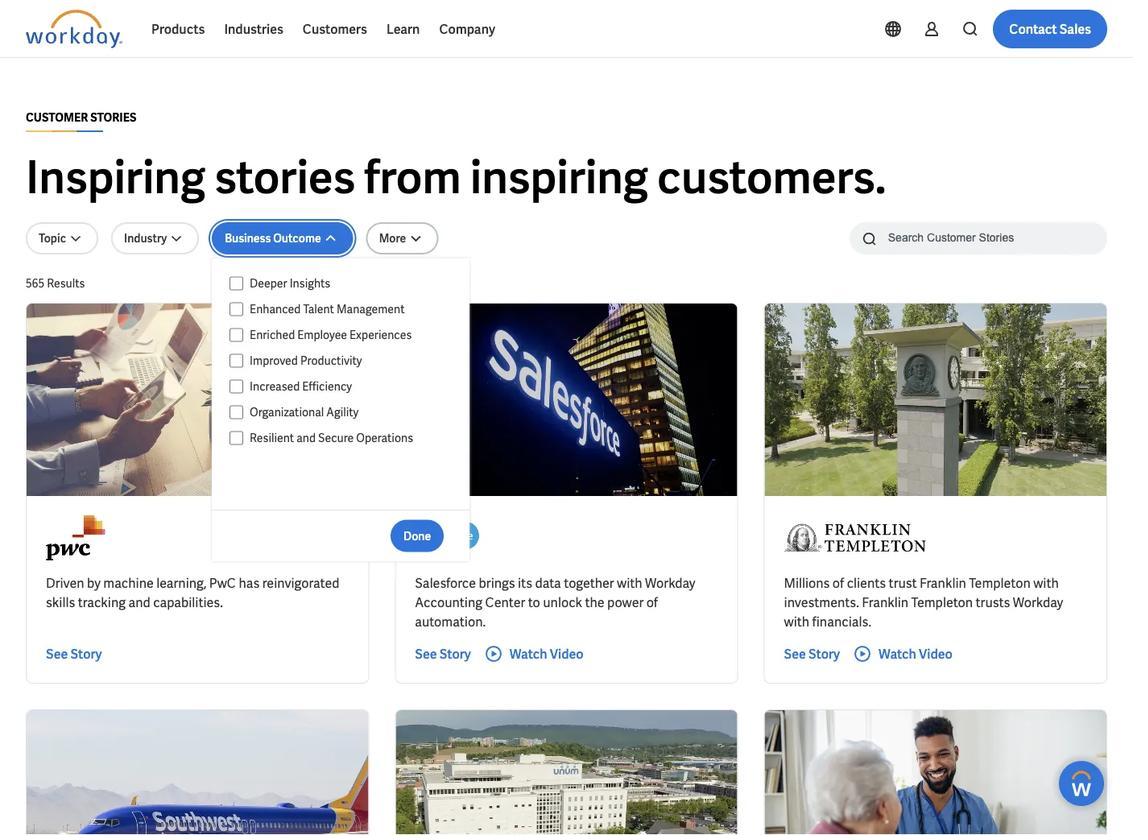Task type: vqa. For each thing, say whether or not it's contained in the screenshot.
has
yes



Task type: describe. For each thing, give the bounding box(es) containing it.
company button
[[430, 10, 505, 48]]

watch video link for center
[[484, 644, 584, 663]]

automation.
[[415, 613, 486, 630]]

efficiency
[[302, 379, 352, 394]]

customers button
[[293, 10, 377, 48]]

trusts
[[976, 594, 1010, 611]]

driven
[[46, 574, 84, 591]]

1 see story from the left
[[46, 645, 102, 662]]

watch for center
[[510, 645, 547, 662]]

done
[[404, 529, 431, 543]]

enriched
[[250, 328, 295, 342]]

insights
[[290, 276, 330, 291]]

franklin templeton companies, llc image
[[784, 515, 926, 560]]

deeper
[[250, 276, 287, 291]]

0 vertical spatial templeton
[[969, 574, 1031, 591]]

company
[[439, 21, 495, 37]]

enhanced
[[250, 302, 301, 317]]

resilient
[[250, 431, 294, 445]]

productivity
[[300, 354, 362, 368]]

pricewaterhousecoopers global licensing services corporation (pwc) image
[[46, 515, 105, 560]]

and inside the driven by machine learning, pwc has reinvigorated skills tracking and capabilities.
[[128, 594, 150, 611]]

topic
[[39, 231, 66, 246]]

skills
[[46, 594, 75, 611]]

workday inside salesforce brings its data together with workday accounting center to unlock the power of automation.
[[645, 574, 696, 591]]

increased
[[250, 379, 300, 394]]

and inside resilient and secure operations link
[[296, 431, 316, 445]]

contact sales link
[[993, 10, 1107, 48]]

stories
[[214, 148, 355, 207]]

trust
[[889, 574, 917, 591]]

products button
[[142, 10, 215, 48]]

secure
[[318, 431, 354, 445]]

outcome
[[273, 231, 321, 246]]

see story for salesforce brings its data together with workday accounting center to unlock the power of automation.
[[415, 645, 471, 662]]

by
[[87, 574, 101, 591]]

0 vertical spatial franklin
[[920, 574, 966, 591]]

data
[[535, 574, 561, 591]]

business outcome button
[[212, 222, 353, 254]]

business outcome
[[225, 231, 321, 246]]

management
[[337, 302, 405, 317]]

deeper insights link
[[243, 274, 454, 293]]

stories
[[90, 110, 136, 125]]

machine
[[103, 574, 154, 591]]

customer
[[26, 110, 88, 125]]

workday inside millions of clients trust franklin templeton with investments. franklin templeton trusts workday with financials.
[[1013, 594, 1063, 611]]

contact
[[1009, 21, 1057, 37]]

contact sales
[[1009, 21, 1091, 37]]

accounting
[[415, 594, 482, 611]]

improved productivity link
[[243, 351, 454, 370]]

1 vertical spatial templeton
[[911, 594, 973, 611]]

industry
[[124, 231, 167, 246]]

business
[[225, 231, 271, 246]]

organizational
[[250, 405, 324, 420]]

1 see from the left
[[46, 645, 68, 662]]

enriched employee experiences link
[[243, 325, 454, 345]]

unlock
[[543, 594, 582, 611]]

more button
[[366, 222, 438, 254]]

sales
[[1060, 21, 1091, 37]]

done button
[[391, 520, 444, 552]]

millions of clients trust franklin templeton with investments. franklin templeton trusts workday with financials.
[[784, 574, 1063, 630]]

565 results
[[26, 276, 85, 291]]

talent
[[303, 302, 334, 317]]

learn button
[[377, 10, 430, 48]]

industries button
[[215, 10, 293, 48]]

see story for millions of clients trust franklin templeton with investments. franklin templeton trusts workday with financials.
[[784, 645, 840, 662]]

565
[[26, 276, 44, 291]]

millions
[[784, 574, 830, 591]]

of inside salesforce brings its data together with workday accounting center to unlock the power of automation.
[[646, 594, 658, 611]]

1 see story link from the left
[[46, 644, 102, 663]]

Search Customer Stories text field
[[878, 224, 1076, 252]]

clients
[[847, 574, 886, 591]]

tracking
[[78, 594, 126, 611]]

resilient and secure operations
[[250, 431, 413, 445]]

salesforce
[[415, 574, 476, 591]]

from
[[364, 148, 461, 207]]

salesforce brings its data together with workday accounting center to unlock the power of automation.
[[415, 574, 696, 630]]

driven by machine learning, pwc has reinvigorated skills tracking and capabilities.
[[46, 574, 339, 611]]



Task type: locate. For each thing, give the bounding box(es) containing it.
1 horizontal spatial see story
[[415, 645, 471, 662]]

results
[[47, 276, 85, 291]]

power
[[607, 594, 644, 611]]

see story link down skills in the bottom of the page
[[46, 644, 102, 663]]

templeton down trust
[[911, 594, 973, 611]]

reinvigorated
[[262, 574, 339, 591]]

products
[[151, 21, 205, 37]]

0 vertical spatial and
[[296, 431, 316, 445]]

customers
[[303, 21, 367, 37]]

to
[[528, 594, 540, 611]]

3 see story link from the left
[[784, 644, 840, 663]]

employee
[[297, 328, 347, 342]]

2 horizontal spatial story
[[809, 645, 840, 662]]

templeton up trusts
[[969, 574, 1031, 591]]

see story link for salesforce brings its data together with workday accounting center to unlock the power of automation.
[[415, 644, 471, 663]]

0 horizontal spatial watch
[[510, 645, 547, 662]]

0 horizontal spatial workday
[[645, 574, 696, 591]]

0 horizontal spatial see story link
[[46, 644, 102, 663]]

1 vertical spatial and
[[128, 594, 150, 611]]

watch video for to
[[510, 645, 584, 662]]

video down millions of clients trust franklin templeton with investments. franklin templeton trusts workday with financials.
[[919, 645, 953, 662]]

story down tracking
[[70, 645, 102, 662]]

3 see from the left
[[784, 645, 806, 662]]

and down organizational agility
[[296, 431, 316, 445]]

0 horizontal spatial watch video
[[510, 645, 584, 662]]

2 horizontal spatial see story
[[784, 645, 840, 662]]

2 watch from the left
[[879, 645, 916, 662]]

of inside millions of clients trust franklin templeton with investments. franklin templeton trusts workday with financials.
[[833, 574, 844, 591]]

see story down skills in the bottom of the page
[[46, 645, 102, 662]]

0 vertical spatial of
[[833, 574, 844, 591]]

resilient and secure operations link
[[243, 428, 454, 448]]

see for millions of clients trust franklin templeton with investments. franklin templeton trusts workday with financials.
[[784, 645, 806, 662]]

deeper insights
[[250, 276, 330, 291]]

watch video link down to
[[484, 644, 584, 663]]

organizational agility
[[250, 405, 359, 420]]

customers.
[[657, 148, 886, 207]]

see down skills in the bottom of the page
[[46, 645, 68, 662]]

3 see story from the left
[[784, 645, 840, 662]]

0 horizontal spatial see story
[[46, 645, 102, 662]]

1 horizontal spatial see
[[415, 645, 437, 662]]

industries
[[224, 21, 283, 37]]

watch video down millions of clients trust franklin templeton with investments. franklin templeton trusts workday with financials.
[[879, 645, 953, 662]]

1 horizontal spatial workday
[[1013, 594, 1063, 611]]

1 horizontal spatial video
[[919, 645, 953, 662]]

story for millions of clients trust franklin templeton with investments. franklin templeton trusts workday with financials.
[[809, 645, 840, 662]]

2 see story from the left
[[415, 645, 471, 662]]

customer stories
[[26, 110, 136, 125]]

0 horizontal spatial see
[[46, 645, 68, 662]]

1 horizontal spatial story
[[439, 645, 471, 662]]

watch down millions of clients trust franklin templeton with investments. franklin templeton trusts workday with financials.
[[879, 645, 916, 662]]

see story down financials.
[[784, 645, 840, 662]]

2 video from the left
[[919, 645, 953, 662]]

2 watch video from the left
[[879, 645, 953, 662]]

1 watch video link from the left
[[484, 644, 584, 663]]

capabilities.
[[153, 594, 223, 611]]

watch down to
[[510, 645, 547, 662]]

None checkbox
[[230, 276, 243, 291], [230, 354, 243, 368], [230, 379, 243, 394], [230, 431, 243, 445], [230, 276, 243, 291], [230, 354, 243, 368], [230, 379, 243, 394], [230, 431, 243, 445]]

story down automation. at the left bottom of the page
[[439, 645, 471, 662]]

increased efficiency
[[250, 379, 352, 394]]

learn
[[386, 21, 420, 37]]

0 vertical spatial workday
[[645, 574, 696, 591]]

see story link down financials.
[[784, 644, 840, 663]]

see for salesforce brings its data together with workday accounting center to unlock the power of automation.
[[415, 645, 437, 662]]

watch video link
[[484, 644, 584, 663], [853, 644, 953, 663]]

video for to
[[550, 645, 584, 662]]

brings
[[479, 574, 515, 591]]

see story
[[46, 645, 102, 662], [415, 645, 471, 662], [784, 645, 840, 662]]

watch video link for franklin
[[853, 644, 953, 663]]

1 horizontal spatial see story link
[[415, 644, 471, 663]]

1 horizontal spatial watch
[[879, 645, 916, 662]]

experiences
[[350, 328, 412, 342]]

3 story from the left
[[809, 645, 840, 662]]

see story link
[[46, 644, 102, 663], [415, 644, 471, 663], [784, 644, 840, 663]]

increased efficiency link
[[243, 377, 454, 396]]

watch for franklin
[[879, 645, 916, 662]]

enhanced talent management link
[[243, 300, 454, 319]]

topic button
[[26, 222, 98, 254]]

enriched employee experiences
[[250, 328, 412, 342]]

1 horizontal spatial of
[[833, 574, 844, 591]]

1 story from the left
[[70, 645, 102, 662]]

0 horizontal spatial watch video link
[[484, 644, 584, 663]]

with
[[617, 574, 642, 591], [1033, 574, 1059, 591], [784, 613, 810, 630]]

of
[[833, 574, 844, 591], [646, 594, 658, 611]]

improved productivity
[[250, 354, 362, 368]]

see down investments.
[[784, 645, 806, 662]]

inspiring
[[470, 148, 648, 207]]

2 horizontal spatial with
[[1033, 574, 1059, 591]]

1 vertical spatial workday
[[1013, 594, 1063, 611]]

more
[[379, 231, 406, 246]]

franklin down trust
[[862, 594, 909, 611]]

industry button
[[111, 222, 199, 254]]

0 horizontal spatial franklin
[[862, 594, 909, 611]]

inspiring stories from inspiring customers.
[[26, 148, 886, 207]]

templeton
[[969, 574, 1031, 591], [911, 594, 973, 611]]

and
[[296, 431, 316, 445], [128, 594, 150, 611]]

1 horizontal spatial watch video link
[[853, 644, 953, 663]]

learning,
[[156, 574, 206, 591]]

1 video from the left
[[550, 645, 584, 662]]

improved
[[250, 354, 298, 368]]

video for templeton
[[919, 645, 953, 662]]

2 watch video link from the left
[[853, 644, 953, 663]]

1 vertical spatial franklin
[[862, 594, 909, 611]]

the
[[585, 594, 605, 611]]

2 horizontal spatial see
[[784, 645, 806, 662]]

watch
[[510, 645, 547, 662], [879, 645, 916, 662]]

1 horizontal spatial and
[[296, 431, 316, 445]]

see story link for millions of clients trust franklin templeton with investments. franklin templeton trusts workday with financials.
[[784, 644, 840, 663]]

go to the homepage image
[[26, 10, 122, 48]]

video down unlock
[[550, 645, 584, 662]]

1 watch from the left
[[510, 645, 547, 662]]

story down financials.
[[809, 645, 840, 662]]

0 horizontal spatial and
[[128, 594, 150, 611]]

watch video link down millions of clients trust franklin templeton with investments. franklin templeton trusts workday with financials.
[[853, 644, 953, 663]]

its
[[518, 574, 532, 591]]

investments.
[[784, 594, 859, 611]]

of up investments.
[[833, 574, 844, 591]]

2 story from the left
[[439, 645, 471, 662]]

1 watch video from the left
[[510, 645, 584, 662]]

inspiring
[[26, 148, 205, 207]]

1 vertical spatial of
[[646, 594, 658, 611]]

story
[[70, 645, 102, 662], [439, 645, 471, 662], [809, 645, 840, 662]]

salesforce.com image
[[415, 515, 480, 560]]

see story link down automation. at the left bottom of the page
[[415, 644, 471, 663]]

2 see from the left
[[415, 645, 437, 662]]

see
[[46, 645, 68, 662], [415, 645, 437, 662], [784, 645, 806, 662]]

franklin right trust
[[920, 574, 966, 591]]

has
[[239, 574, 260, 591]]

watch video down salesforce brings its data together with workday accounting center to unlock the power of automation.
[[510, 645, 584, 662]]

0 horizontal spatial with
[[617, 574, 642, 591]]

enhanced talent management
[[250, 302, 405, 317]]

1 horizontal spatial franklin
[[920, 574, 966, 591]]

together
[[564, 574, 614, 591]]

0 horizontal spatial of
[[646, 594, 658, 611]]

financials.
[[812, 613, 871, 630]]

watch video
[[510, 645, 584, 662], [879, 645, 953, 662]]

organizational agility link
[[243, 403, 454, 422]]

agility
[[326, 405, 359, 420]]

watch video for templeton
[[879, 645, 953, 662]]

1 horizontal spatial watch video
[[879, 645, 953, 662]]

with inside salesforce brings its data together with workday accounting center to unlock the power of automation.
[[617, 574, 642, 591]]

of right the power
[[646, 594, 658, 611]]

and down machine
[[128, 594, 150, 611]]

0 horizontal spatial story
[[70, 645, 102, 662]]

pwc
[[209, 574, 236, 591]]

see down automation. at the left bottom of the page
[[415, 645, 437, 662]]

operations
[[356, 431, 413, 445]]

0 horizontal spatial video
[[550, 645, 584, 662]]

2 see story link from the left
[[415, 644, 471, 663]]

center
[[485, 594, 525, 611]]

1 horizontal spatial with
[[784, 613, 810, 630]]

see story down automation. at the left bottom of the page
[[415, 645, 471, 662]]

story for salesforce brings its data together with workday accounting center to unlock the power of automation.
[[439, 645, 471, 662]]

franklin
[[920, 574, 966, 591], [862, 594, 909, 611]]

workday
[[645, 574, 696, 591], [1013, 594, 1063, 611]]

None checkbox
[[230, 302, 243, 317], [230, 328, 243, 342], [230, 405, 243, 420], [230, 302, 243, 317], [230, 328, 243, 342], [230, 405, 243, 420]]

2 horizontal spatial see story link
[[784, 644, 840, 663]]



